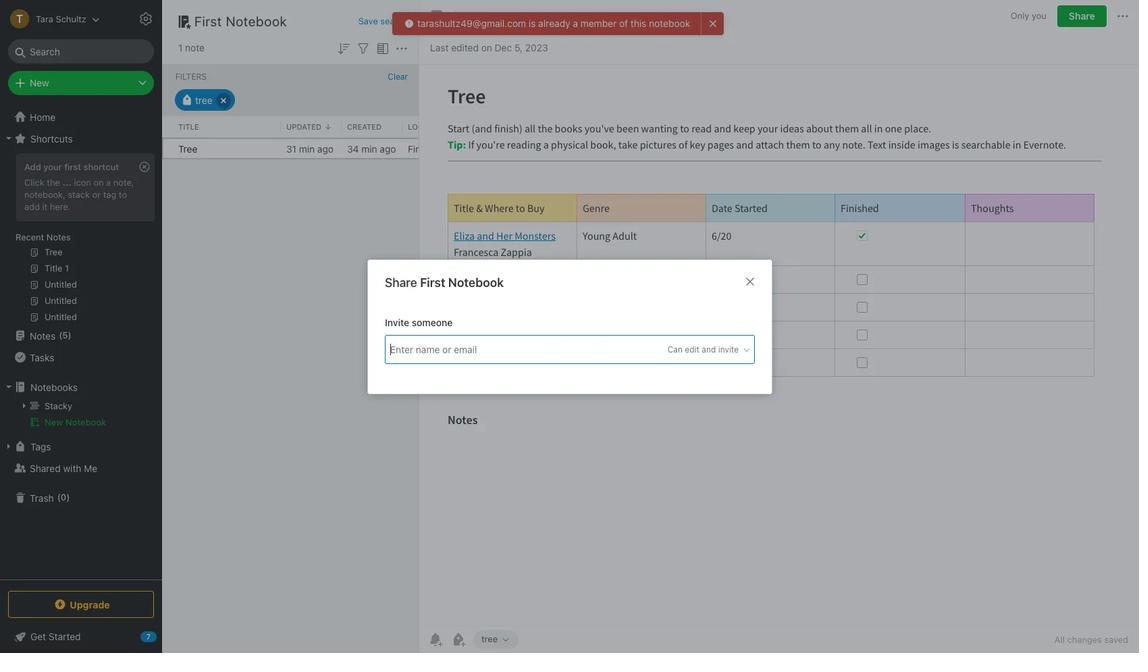 Task type: describe. For each thing, give the bounding box(es) containing it.
location
[[408, 122, 446, 131]]

first notebook button
[[461, 7, 543, 26]]

search
[[381, 16, 408, 26]]

home
[[30, 111, 56, 123]]

last
[[430, 42, 449, 53]]

note,
[[113, 177, 134, 188]]

here.
[[50, 201, 71, 212]]

add
[[24, 201, 40, 212]]

2023
[[525, 42, 548, 53]]

( for trash
[[57, 492, 61, 503]]

only you
[[1011, 10, 1047, 21]]

note list element
[[162, 0, 713, 653]]

shared with me
[[30, 462, 97, 474]]

min for 31
[[299, 143, 315, 154]]

ago for 31 min ago
[[317, 143, 334, 154]]

the
[[47, 177, 60, 188]]

notes ( 5 )
[[30, 330, 71, 342]]

add tag image
[[451, 632, 467, 648]]

icon
[[74, 177, 91, 188]]

changes
[[1068, 634, 1102, 645]]

expand note image
[[429, 8, 445, 24]]

home link
[[0, 106, 162, 128]]

click
[[24, 177, 44, 188]]

add your first shortcut
[[24, 161, 119, 172]]

notebook
[[649, 18, 691, 29]]

tree containing home
[[0, 106, 162, 579]]

edited
[[451, 42, 479, 53]]

only
[[1011, 10, 1030, 21]]

me
[[84, 462, 97, 474]]

share button
[[1058, 5, 1107, 27]]

tarashultz49@gmail.com is already a member of this notebook
[[418, 18, 691, 29]]

notes inside notes ( 5 )
[[30, 330, 56, 342]]

shortcut
[[84, 161, 119, 172]]

1 note
[[178, 42, 205, 53]]

clear button
[[388, 72, 408, 82]]

settings image
[[138, 11, 154, 27]]

shared
[[30, 462, 61, 474]]

share for share
[[1069, 10, 1096, 22]]

last edited on dec 5, 2023
[[430, 42, 548, 53]]

you
[[1032, 10, 1047, 21]]

note
[[185, 42, 205, 53]]

5,
[[515, 42, 523, 53]]

tags
[[30, 441, 51, 452]]

new notebook
[[45, 417, 106, 428]]

new button
[[8, 71, 154, 95]]

title
[[178, 122, 199, 131]]

notebook inside button
[[498, 11, 538, 21]]

Note Editor text field
[[420, 65, 1140, 626]]

tree
[[178, 143, 198, 154]]

new notebook group
[[0, 398, 161, 436]]

saved
[[1105, 634, 1129, 645]]

edit
[[685, 344, 700, 354]]

tasks
[[30, 352, 54, 363]]

1 horizontal spatial tree button
[[474, 630, 519, 649]]

invite someone
[[385, 317, 453, 328]]

notebook,
[[24, 189, 65, 200]]

34
[[347, 143, 359, 154]]

tarashultz49@gmail.com
[[418, 18, 526, 29]]

first notebook inside row group
[[408, 143, 472, 154]]

upgrade
[[70, 599, 110, 610]]

tasks button
[[0, 347, 161, 368]]

filters
[[176, 72, 207, 82]]

1 horizontal spatial a
[[573, 18, 578, 29]]

shortcuts
[[30, 133, 73, 144]]

is
[[529, 18, 536, 29]]

tag
[[103, 189, 116, 200]]

dec
[[495, 42, 512, 53]]

5
[[62, 330, 68, 341]]

tags button
[[0, 436, 161, 457]]

expand tags image
[[3, 441, 14, 452]]

( for notes
[[59, 330, 62, 341]]

click the ...
[[24, 177, 72, 188]]

notebooks link
[[0, 376, 161, 398]]

can edit and invite
[[668, 344, 739, 354]]

of
[[620, 18, 628, 29]]

stack
[[68, 189, 90, 200]]

recent
[[16, 232, 44, 243]]

share for share first notebook
[[385, 275, 417, 289]]

it
[[42, 201, 47, 212]]

your
[[43, 161, 62, 172]]



Task type: locate. For each thing, give the bounding box(es) containing it.
member
[[581, 18, 617, 29]]

1 horizontal spatial share
[[1069, 10, 1096, 22]]

share up invite
[[385, 275, 417, 289]]

) up tasks button
[[68, 330, 71, 341]]

0 vertical spatial (
[[59, 330, 62, 341]]

0 vertical spatial )
[[68, 330, 71, 341]]

row group containing tree
[[162, 138, 646, 159]]

) right trash
[[66, 492, 70, 503]]

icon on a note, notebook, stack or tag to add it here.
[[24, 177, 134, 212]]

first
[[64, 161, 81, 172]]

first
[[478, 11, 496, 21], [195, 14, 222, 29], [408, 143, 427, 154], [420, 275, 445, 289]]

0 vertical spatial notes
[[47, 232, 71, 243]]

first down location
[[408, 143, 427, 154]]

...
[[62, 177, 72, 188]]

upgrade button
[[8, 591, 154, 618]]

min right 34
[[362, 143, 377, 154]]

0 vertical spatial a
[[573, 18, 578, 29]]

tree
[[195, 94, 213, 106], [482, 634, 498, 645]]

1 horizontal spatial min
[[362, 143, 377, 154]]

0 horizontal spatial on
[[94, 177, 104, 188]]

recent notes
[[16, 232, 71, 243]]

2 row group from the top
[[162, 138, 646, 159]]

note window element
[[420, 0, 1140, 653]]

row group down location
[[162, 138, 646, 159]]

min
[[299, 143, 315, 154], [362, 143, 377, 154]]

0 vertical spatial on
[[482, 42, 492, 53]]

1 vertical spatial tree
[[482, 634, 498, 645]]

this
[[631, 18, 647, 29]]

0 horizontal spatial tree
[[195, 94, 213, 106]]

already
[[539, 18, 571, 29]]

row group down clear button
[[162, 116, 713, 138]]

0 horizontal spatial share
[[385, 275, 417, 289]]

a inside "icon on a note, notebook, stack or tag to add it here."
[[106, 177, 111, 188]]

1 vertical spatial share
[[385, 275, 417, 289]]

31
[[286, 143, 297, 154]]

)
[[68, 330, 71, 341], [66, 492, 70, 503]]

first notebook up dec
[[478, 11, 538, 21]]

tree button down filters
[[175, 89, 235, 111]]

on up 'or'
[[94, 177, 104, 188]]

0 horizontal spatial ago
[[317, 143, 334, 154]]

new for new
[[30, 77, 49, 89]]

0 horizontal spatial a
[[106, 177, 111, 188]]

new notebook button
[[0, 414, 161, 430]]

group
[[0, 149, 161, 330]]

tree
[[0, 106, 162, 579]]

1 row group from the top
[[162, 116, 713, 138]]

tree inside note window element
[[482, 634, 498, 645]]

) for notes
[[68, 330, 71, 341]]

on inside note window element
[[482, 42, 492, 53]]

notes up tasks
[[30, 330, 56, 342]]

row group containing title
[[162, 116, 713, 138]]

) inside trash ( 0 )
[[66, 492, 70, 503]]

( inside trash ( 0 )
[[57, 492, 61, 503]]

tree down filters
[[195, 94, 213, 106]]

and
[[702, 344, 716, 354]]

( right trash
[[57, 492, 61, 503]]

1
[[178, 42, 183, 53]]

notebook inside row group
[[430, 143, 472, 154]]

first notebook up "note"
[[195, 14, 287, 29]]

can
[[668, 344, 683, 354]]

1 horizontal spatial ago
[[380, 143, 396, 154]]

0 horizontal spatial first notebook
[[195, 14, 287, 29]]

new inside 'popup button'
[[30, 77, 49, 89]]

share
[[1069, 10, 1096, 22], [385, 275, 417, 289]]

on inside "icon on a note, notebook, stack or tag to add it here."
[[94, 177, 104, 188]]

on left dec
[[482, 42, 492, 53]]

34 min ago
[[347, 143, 396, 154]]

notebook inside button
[[66, 417, 106, 428]]

) inside notes ( 5 )
[[68, 330, 71, 341]]

group containing add your first shortcut
[[0, 149, 161, 330]]

tree inside note list element
[[195, 94, 213, 106]]

1 vertical spatial notes
[[30, 330, 56, 342]]

1 horizontal spatial on
[[482, 42, 492, 53]]

(
[[59, 330, 62, 341], [57, 492, 61, 503]]

someone
[[412, 317, 453, 328]]

notes right recent
[[47, 232, 71, 243]]

0 horizontal spatial tree button
[[175, 89, 235, 111]]

new up tags
[[45, 417, 63, 428]]

Search text field
[[18, 39, 145, 64]]

notes inside group
[[47, 232, 71, 243]]

to
[[119, 189, 127, 200]]

trash
[[30, 492, 54, 504]]

2 min from the left
[[362, 143, 377, 154]]

ago down created
[[380, 143, 396, 154]]

2 horizontal spatial first notebook
[[478, 11, 538, 21]]

tree right add tag image
[[482, 634, 498, 645]]

a right already
[[573, 18, 578, 29]]

new up home
[[30, 77, 49, 89]]

notebooks
[[30, 381, 78, 393]]

trash ( 0 )
[[30, 492, 70, 504]]

save search
[[359, 16, 408, 26]]

invite
[[385, 317, 409, 328]]

Select permission field
[[641, 343, 752, 355]]

first notebook
[[478, 11, 538, 21], [195, 14, 287, 29], [408, 143, 472, 154]]

add
[[24, 161, 41, 172]]

save
[[359, 16, 378, 26]]

( up tasks button
[[59, 330, 62, 341]]

all changes saved
[[1055, 634, 1129, 645]]

1 vertical spatial a
[[106, 177, 111, 188]]

1 vertical spatial on
[[94, 177, 104, 188]]

all
[[1055, 634, 1065, 645]]

expand notebooks image
[[3, 382, 14, 393]]

1 vertical spatial new
[[45, 417, 63, 428]]

tree button right add tag image
[[474, 630, 519, 649]]

0 vertical spatial tree button
[[175, 89, 235, 111]]

1 ago from the left
[[317, 143, 334, 154]]

0 vertical spatial share
[[1069, 10, 1096, 22]]

0 vertical spatial tree
[[195, 94, 213, 106]]

a up tag
[[106, 177, 111, 188]]

or
[[92, 189, 101, 200]]

first up last edited on dec 5, 2023
[[478, 11, 496, 21]]

ago for 34 min ago
[[380, 143, 396, 154]]

tree button
[[175, 89, 235, 111], [474, 630, 519, 649]]

ago left 34
[[317, 143, 334, 154]]

1 min from the left
[[299, 143, 315, 154]]

close image
[[742, 273, 758, 289]]

1 vertical spatial )
[[66, 492, 70, 503]]

0 horizontal spatial min
[[299, 143, 315, 154]]

add a reminder image
[[428, 632, 444, 648]]

share right you
[[1069, 10, 1096, 22]]

1 horizontal spatial tree
[[482, 634, 498, 645]]

1 horizontal spatial first notebook
[[408, 143, 472, 154]]

shared with me link
[[0, 457, 161, 479]]

first inside button
[[478, 11, 496, 21]]

first up "note"
[[195, 14, 222, 29]]

updated
[[286, 122, 322, 131]]

save search button
[[359, 15, 408, 28]]

31 min ago
[[286, 143, 334, 154]]

clear
[[388, 72, 408, 82]]

row group inside note list element
[[162, 138, 646, 159]]

with
[[63, 462, 81, 474]]

( inside notes ( 5 )
[[59, 330, 62, 341]]

first up 'someone'
[[420, 275, 445, 289]]

None search field
[[18, 39, 145, 64]]

row group
[[162, 116, 713, 138], [162, 138, 646, 159]]

notes
[[47, 232, 71, 243], [30, 330, 56, 342]]

) for trash
[[66, 492, 70, 503]]

invite
[[718, 344, 739, 354]]

min right 31
[[299, 143, 315, 154]]

new
[[30, 77, 49, 89], [45, 417, 63, 428]]

0
[[61, 492, 66, 503]]

2 ago from the left
[[380, 143, 396, 154]]

created
[[347, 122, 382, 131]]

share first notebook
[[385, 275, 504, 289]]

min for 34
[[362, 143, 377, 154]]

1 vertical spatial tree button
[[474, 630, 519, 649]]

arrow image
[[19, 401, 30, 411]]

1 vertical spatial (
[[57, 492, 61, 503]]

new inside button
[[45, 417, 63, 428]]

first notebook down location
[[408, 143, 472, 154]]

shortcuts button
[[0, 128, 161, 149]]

Add tag field
[[389, 342, 551, 357]]

share inside button
[[1069, 10, 1096, 22]]

a
[[573, 18, 578, 29], [106, 177, 111, 188]]

0 vertical spatial new
[[30, 77, 49, 89]]

new for new notebook
[[45, 417, 63, 428]]

ago
[[317, 143, 334, 154], [380, 143, 396, 154]]

first notebook inside button
[[478, 11, 538, 21]]



Task type: vqa. For each thing, say whether or not it's contained in the screenshot.
"Trash ( 0 )"
yes



